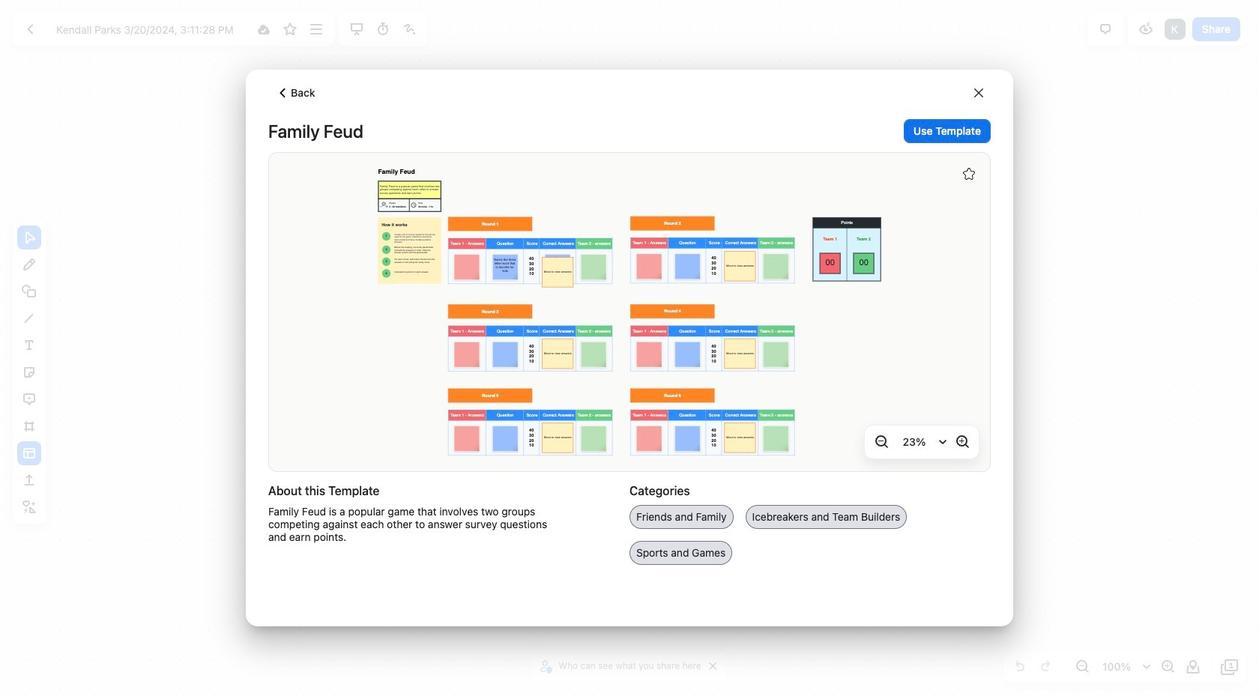 Task type: describe. For each thing, give the bounding box(es) containing it.
1 horizontal spatial star this whiteboard image
[[963, 168, 975, 180]]

dashboard image
[[22, 20, 40, 38]]

more options image
[[308, 20, 326, 38]]

pages image
[[1221, 658, 1239, 676]]

laser image
[[401, 20, 419, 38]]

back button image
[[277, 88, 288, 98]]

presentation image
[[348, 20, 366, 38]]

Document name text field
[[45, 17, 249, 41]]

comment panel image
[[1097, 20, 1115, 38]]

0 vertical spatial zoom out image
[[873, 433, 891, 451]]

0 horizontal spatial star this whiteboard image
[[281, 20, 299, 38]]

zoom in image
[[954, 433, 972, 451]]



Task type: vqa. For each thing, say whether or not it's contained in the screenshot.
menu
no



Task type: locate. For each thing, give the bounding box(es) containing it.
0 horizontal spatial zoom out image
[[873, 433, 891, 451]]

zoom in image
[[1159, 658, 1177, 676]]

zoom out image
[[873, 433, 891, 451], [1074, 658, 1092, 676]]

list item
[[1163, 17, 1187, 41]]

close image
[[710, 663, 717, 670]]

0 vertical spatial star this whiteboard image
[[281, 20, 299, 38]]

timer image
[[374, 20, 392, 38]]

star this whiteboard image
[[281, 20, 299, 38], [963, 168, 975, 180]]

list
[[1163, 17, 1187, 41]]

1 vertical spatial star this whiteboard image
[[963, 168, 975, 180]]

1 horizontal spatial zoom out image
[[1074, 658, 1092, 676]]

1 vertical spatial zoom out image
[[1074, 658, 1092, 676]]

close image
[[975, 88, 984, 97]]



